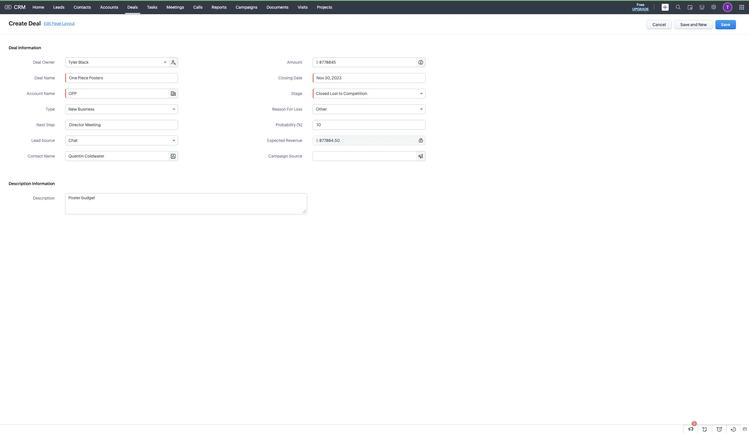 Task type: locate. For each thing, give the bounding box(es) containing it.
account name
[[27, 91, 55, 96]]

1 vertical spatial new
[[68, 107, 77, 112]]

0 horizontal spatial save
[[681, 22, 690, 27]]

information up deal owner
[[18, 45, 41, 50]]

campaigns
[[236, 5, 257, 9]]

closing
[[278, 76, 293, 80]]

2 vertical spatial name
[[44, 154, 55, 158]]

contacts link
[[69, 0, 96, 14]]

deal down the create
[[9, 45, 17, 50]]

owner
[[42, 60, 55, 65]]

0 horizontal spatial new
[[68, 107, 77, 112]]

0 vertical spatial source
[[41, 138, 55, 143]]

None field
[[66, 89, 178, 98], [66, 151, 178, 161], [313, 151, 425, 161], [66, 89, 178, 98], [66, 151, 178, 161], [313, 151, 425, 161]]

Other field
[[313, 104, 426, 114]]

2 name from the top
[[44, 91, 55, 96]]

$
[[316, 60, 319, 65], [316, 138, 319, 143]]

description for description information
[[9, 181, 31, 186]]

projects
[[317, 5, 332, 9]]

1 horizontal spatial source
[[289, 154, 302, 158]]

deals
[[128, 5, 138, 9]]

$ right revenue in the top of the page
[[316, 138, 319, 143]]

free upgrade
[[633, 3, 649, 11]]

contacts
[[74, 5, 91, 9]]

2 $ from the top
[[316, 138, 319, 143]]

save and new
[[681, 22, 707, 27]]

leads link
[[49, 0, 69, 14]]

account
[[27, 91, 43, 96]]

0 horizontal spatial description
[[9, 181, 31, 186]]

information down contact name
[[32, 181, 55, 186]]

information
[[18, 45, 41, 50], [32, 181, 55, 186]]

documents link
[[262, 0, 293, 14]]

name
[[44, 76, 55, 80], [44, 91, 55, 96], [44, 154, 55, 158]]

2 save from the left
[[721, 22, 730, 27]]

create deal edit page layout
[[9, 20, 75, 27]]

save left and
[[681, 22, 690, 27]]

reason for loss
[[272, 107, 302, 112]]

type
[[46, 107, 55, 112]]

home
[[33, 5, 44, 9]]

layout
[[62, 21, 75, 26]]

loss
[[294, 107, 302, 112]]

edit page layout link
[[44, 21, 75, 26]]

1 vertical spatial source
[[289, 154, 302, 158]]

save
[[681, 22, 690, 27], [721, 22, 730, 27]]

lead
[[31, 138, 41, 143]]

and
[[691, 22, 698, 27]]

deal
[[28, 20, 41, 27], [9, 45, 17, 50], [33, 60, 41, 65], [35, 76, 43, 80]]

new left business
[[68, 107, 77, 112]]

save inside button
[[721, 22, 730, 27]]

0 horizontal spatial source
[[41, 138, 55, 143]]

create
[[9, 20, 27, 27]]

1 save from the left
[[681, 22, 690, 27]]

None text field
[[65, 120, 178, 130], [319, 136, 425, 145], [313, 151, 425, 161], [65, 120, 178, 130], [319, 136, 425, 145], [313, 151, 425, 161]]

0 vertical spatial description
[[9, 181, 31, 186]]

name right account
[[44, 91, 55, 96]]

name for contact name
[[44, 154, 55, 158]]

deal up account name
[[35, 76, 43, 80]]

reason
[[272, 107, 286, 112]]

source right lead
[[41, 138, 55, 143]]

other
[[316, 107, 327, 112]]

stage
[[291, 91, 302, 96]]

deal for deal name
[[35, 76, 43, 80]]

1 horizontal spatial description
[[33, 196, 55, 200]]

calendar image
[[688, 5, 693, 9]]

information for description information
[[32, 181, 55, 186]]

expected revenue
[[267, 138, 302, 143]]

(%)
[[297, 123, 302, 127]]

visits
[[298, 5, 308, 9]]

$ for expected revenue
[[316, 138, 319, 143]]

2
[[694, 422, 695, 425]]

name right contact
[[44, 154, 55, 158]]

to
[[339, 91, 343, 96]]

new
[[699, 22, 707, 27], [68, 107, 77, 112]]

1 vertical spatial description
[[33, 196, 55, 200]]

Tyler Black field
[[66, 58, 169, 67]]

deal name
[[35, 76, 55, 80]]

contact name
[[28, 154, 55, 158]]

0 vertical spatial $
[[316, 60, 319, 65]]

1 vertical spatial $
[[316, 138, 319, 143]]

new right and
[[699, 22, 707, 27]]

1 vertical spatial information
[[32, 181, 55, 186]]

3 name from the top
[[44, 154, 55, 158]]

source
[[41, 138, 55, 143], [289, 154, 302, 158]]

lost
[[330, 91, 338, 96]]

accounts link
[[96, 0, 123, 14]]

deals link
[[123, 0, 142, 14]]

campaigns link
[[231, 0, 262, 14]]

1 name from the top
[[44, 76, 55, 80]]

black
[[78, 60, 89, 65]]

upgrade
[[633, 7, 649, 11]]

source for campaign source
[[289, 154, 302, 158]]

source for lead source
[[41, 138, 55, 143]]

1 horizontal spatial new
[[699, 22, 707, 27]]

0 vertical spatial name
[[44, 76, 55, 80]]

1 $ from the top
[[316, 60, 319, 65]]

expected
[[267, 138, 285, 143]]

save down profile element on the right
[[721, 22, 730, 27]]

probability
[[276, 123, 296, 127]]

name down owner
[[44, 76, 55, 80]]

New Business field
[[65, 104, 178, 114]]

date
[[294, 76, 302, 80]]

save inside button
[[681, 22, 690, 27]]

deal owner
[[33, 60, 55, 65]]

crm
[[14, 4, 26, 10]]

tasks link
[[142, 0, 162, 14]]

save for save
[[721, 22, 730, 27]]

source down revenue in the top of the page
[[289, 154, 302, 158]]

closed
[[316, 91, 329, 96]]

free
[[637, 3, 645, 7]]

1 vertical spatial name
[[44, 91, 55, 96]]

1 horizontal spatial save
[[721, 22, 730, 27]]

0 vertical spatial new
[[699, 22, 707, 27]]

visits link
[[293, 0, 312, 14]]

$ right 'amount'
[[316, 60, 319, 65]]

deal left owner
[[33, 60, 41, 65]]

description
[[9, 181, 31, 186], [33, 196, 55, 200]]

None text field
[[319, 58, 425, 67], [65, 73, 178, 83], [66, 89, 178, 98], [313, 120, 426, 130], [66, 151, 178, 161], [66, 193, 307, 214], [319, 58, 425, 67], [65, 73, 178, 83], [66, 89, 178, 98], [313, 120, 426, 130], [66, 151, 178, 161], [66, 193, 307, 214]]

crm link
[[5, 4, 26, 10]]

0 vertical spatial information
[[18, 45, 41, 50]]



Task type: vqa. For each thing, say whether or not it's contained in the screenshot.
the bottom the $
yes



Task type: describe. For each thing, give the bounding box(es) containing it.
page
[[52, 21, 61, 26]]

create menu image
[[662, 4, 669, 11]]

new business
[[68, 107, 94, 112]]

amount
[[287, 60, 302, 65]]

lead source
[[31, 138, 55, 143]]

closed lost to competition
[[316, 91, 367, 96]]

accounts
[[100, 5, 118, 9]]

tyler
[[68, 60, 78, 65]]

name for account name
[[44, 91, 55, 96]]

tasks
[[147, 5, 157, 9]]

campaign
[[268, 154, 288, 158]]

information for deal information
[[18, 45, 41, 50]]

for
[[287, 107, 293, 112]]

meetings link
[[162, 0, 189, 14]]

create menu element
[[658, 0, 673, 14]]

contact
[[28, 154, 43, 158]]

MMM D, YYYY text field
[[313, 73, 426, 83]]

calls
[[193, 5, 203, 9]]

reports link
[[207, 0, 231, 14]]

campaign source
[[268, 154, 302, 158]]

search image
[[676, 5, 681, 10]]

deal for deal owner
[[33, 60, 41, 65]]

calls link
[[189, 0, 207, 14]]

projects link
[[312, 0, 337, 14]]

step
[[46, 123, 55, 127]]

leads
[[53, 5, 64, 9]]

Chat field
[[65, 136, 178, 145]]

home link
[[28, 0, 49, 14]]

competition
[[344, 91, 367, 96]]

new inside save and new button
[[699, 22, 707, 27]]

name for deal name
[[44, 76, 55, 80]]

save for save and new
[[681, 22, 690, 27]]

save and new button
[[675, 20, 713, 29]]

next step
[[36, 123, 55, 127]]

search element
[[673, 0, 684, 14]]

meetings
[[167, 5, 184, 9]]

revenue
[[286, 138, 302, 143]]

edit
[[44, 21, 51, 26]]

profile element
[[720, 0, 736, 14]]

business
[[78, 107, 94, 112]]

description for description
[[33, 196, 55, 200]]

deal for deal information
[[9, 45, 17, 50]]

description information
[[9, 181, 55, 186]]

profile image
[[723, 2, 732, 12]]

tyler black
[[68, 60, 89, 65]]

documents
[[267, 5, 289, 9]]

closing date
[[278, 76, 302, 80]]

deal information
[[9, 45, 41, 50]]

Closed Lost to Competition field
[[313, 89, 426, 98]]

chat
[[68, 138, 78, 143]]

reports
[[212, 5, 227, 9]]

save button
[[716, 20, 736, 29]]

new inside the new business 'field'
[[68, 107, 77, 112]]

cancel button
[[647, 20, 672, 29]]

deal left edit
[[28, 20, 41, 27]]

next
[[36, 123, 45, 127]]

probability (%)
[[276, 123, 302, 127]]

cancel
[[653, 22, 666, 27]]

$ for amount
[[316, 60, 319, 65]]



